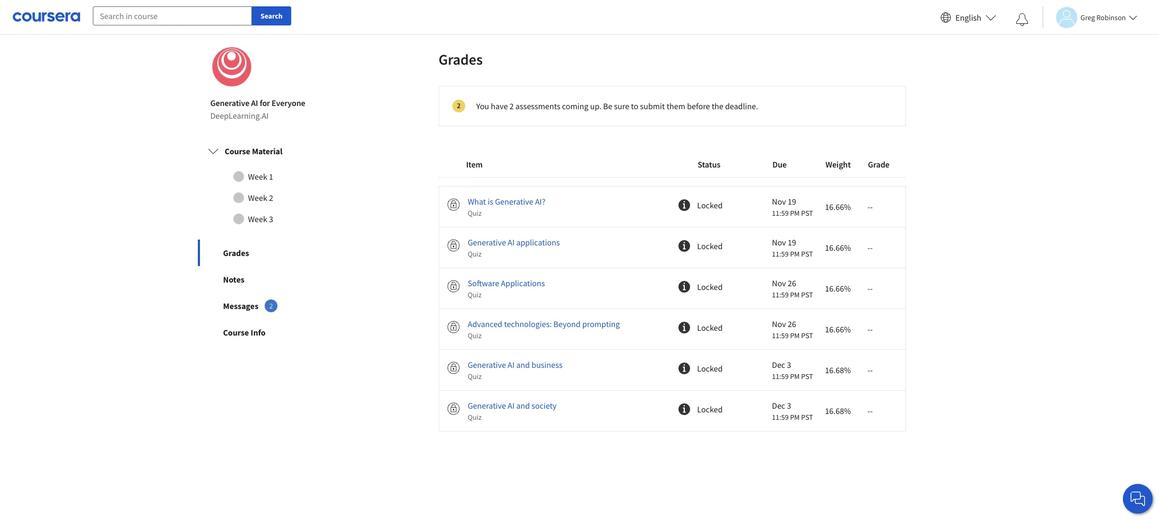 Task type: describe. For each thing, give the bounding box(es) containing it.
info
[[251, 327, 266, 338]]

week for week 3
[[248, 214, 267, 224]]

pm for prompting
[[790, 331, 800, 340]]

the
[[712, 101, 723, 111]]

week 3 link
[[208, 208, 340, 230]]

row containing software applications
[[439, 268, 906, 309]]

quiz inside the software applications quiz
[[468, 290, 482, 300]]

to
[[631, 101, 638, 111]]

0 vertical spatial grades
[[439, 50, 483, 69]]

nov for prompting
[[772, 319, 786, 329]]

pm for ai?
[[790, 208, 800, 218]]

generative ai and business cell
[[468, 359, 621, 382]]

3 -- from the top
[[867, 283, 873, 294]]

week 1
[[248, 171, 273, 182]]

english
[[956, 12, 981, 23]]

3 pm from the top
[[790, 290, 800, 300]]

row containing what is generative ai?
[[439, 186, 906, 227]]

assessments
[[515, 101, 560, 111]]

applications
[[501, 278, 545, 288]]

-- for ai?
[[867, 201, 873, 212]]

deeplearning.ai
[[210, 110, 269, 121]]

course info
[[223, 327, 266, 338]]

technologies:
[[504, 319, 552, 329]]

messages
[[223, 301, 258, 311]]

3 for generative ai and society
[[787, 400, 791, 411]]

16.68% for generative ai and business
[[825, 365, 851, 375]]

software
[[468, 278, 499, 288]]

11:59 for society
[[772, 413, 789, 422]]

3 11:59 from the top
[[772, 290, 789, 300]]

weight
[[826, 159, 851, 170]]

is
[[488, 196, 493, 207]]

locked for what is generative ai?
[[697, 200, 723, 211]]

nov 26 11:59 pm pst for advanced technologies: beyond prompting
[[772, 319, 813, 340]]

quiz inside generative ai applications quiz
[[468, 249, 482, 259]]

and for society
[[516, 400, 530, 411]]

ai for society
[[508, 400, 515, 411]]

advanced technologies: beyond prompting quiz
[[468, 319, 620, 340]]

3 for generative ai and business
[[787, 360, 791, 370]]

-- for quiz
[[867, 242, 873, 253]]

generative for generative ai and business quiz
[[468, 360, 506, 370]]

item
[[466, 159, 483, 170]]

assignments table grid
[[439, 152, 906, 432]]

ai for everyone
[[251, 98, 258, 108]]

dec for business
[[772, 360, 785, 370]]

locked image for generative ai and business
[[447, 362, 460, 374]]

locked for generative ai applications
[[697, 241, 723, 252]]

26 for software applications
[[788, 278, 796, 288]]

nov 19 11:59 pm pst for generative ai applications
[[772, 237, 813, 259]]

coming
[[562, 101, 588, 111]]

greg robinson button
[[1042, 7, 1138, 28]]

deadline.
[[725, 101, 758, 111]]

up.
[[590, 101, 601, 111]]

3 16.66% from the top
[[825, 283, 851, 294]]

grades inside grades link
[[223, 248, 249, 258]]

course material button
[[199, 136, 349, 166]]

generative ai and society quiz
[[468, 400, 557, 422]]

week 2 link
[[208, 187, 340, 208]]

software applications quiz
[[468, 278, 545, 300]]

you
[[476, 101, 489, 111]]

status explanation image for dec 3
[[678, 362, 691, 375]]

submit
[[640, 101, 665, 111]]

pm for society
[[790, 413, 800, 422]]

locked for software applications
[[697, 282, 723, 292]]

be
[[603, 101, 612, 111]]

have
[[491, 101, 508, 111]]

grade column header
[[868, 158, 890, 171]]

dec for society
[[772, 400, 785, 411]]

locked for generative ai and business
[[697, 364, 723, 374]]

nov 26 11:59 pm pst for software applications
[[772, 278, 813, 300]]

status explanation image for dec 3
[[678, 403, 691, 416]]

week 2
[[248, 192, 273, 203]]

pst for quiz
[[801, 249, 813, 259]]

locked cell for what is generative ai?
[[678, 199, 744, 214]]

locked image for generative ai applications
[[447, 239, 460, 252]]

software applications cell
[[468, 277, 621, 300]]

robinson
[[1096, 12, 1126, 22]]

pst for prompting
[[801, 331, 813, 340]]

grade
[[868, 159, 890, 170]]

ai for business
[[508, 360, 515, 370]]

11:59 for business
[[772, 372, 789, 381]]

-- for society
[[867, 406, 873, 416]]

generative for generative ai for everyone deeplearning.ai
[[210, 98, 249, 108]]

what is generative ai? quiz
[[468, 196, 546, 218]]

-- for prompting
[[867, 324, 873, 335]]

what is generative ai? cell
[[468, 195, 621, 218]]

english button
[[936, 0, 1000, 34]]

locked cell for generative ai applications
[[678, 240, 744, 255]]

locked cell for software applications
[[678, 281, 744, 296]]

locked cell for generative ai and society
[[678, 403, 744, 419]]

row containing generative ai applications
[[439, 227, 906, 268]]

generative for generative ai applications quiz
[[468, 237, 506, 248]]

nov 19 11:59 pm pst for what is generative ai?
[[772, 196, 813, 218]]

search
[[260, 11, 283, 21]]

search button
[[252, 6, 291, 25]]

generative ai for everyone deeplearning.ai
[[210, 98, 305, 121]]

them
[[667, 101, 685, 111]]

pm for business
[[790, 372, 800, 381]]

3 pst from the top
[[801, 290, 813, 300]]

pm for quiz
[[790, 249, 800, 259]]

pst for business
[[801, 372, 813, 381]]

16.66% for quiz
[[825, 242, 851, 253]]

prompting
[[582, 319, 620, 329]]

advanced technologies: beyond prompting cell
[[468, 318, 621, 341]]

assignment count element
[[457, 96, 460, 116]]

generative ai and business quiz
[[468, 360, 562, 381]]



Task type: vqa. For each thing, say whether or not it's contained in the screenshot.


Task type: locate. For each thing, give the bounding box(es) containing it.
row containing advanced technologies: beyond prompting
[[439, 309, 906, 349]]

grades
[[439, 50, 483, 69], [223, 248, 249, 258]]

3 status explanation image from the top
[[678, 362, 691, 375]]

course inside dropdown button
[[225, 146, 250, 156]]

1 status explanation image from the top
[[678, 199, 691, 212]]

2
[[510, 101, 514, 111], [457, 101, 460, 110], [269, 192, 273, 203], [269, 302, 273, 311]]

4 pst from the top
[[801, 331, 813, 340]]

11:59 for quiz
[[772, 249, 789, 259]]

2 vertical spatial status explanation image
[[678, 403, 691, 416]]

11:59 for prompting
[[772, 331, 789, 340]]

ai inside generative ai and business quiz
[[508, 360, 515, 370]]

locked for advanced technologies: beyond prompting
[[697, 323, 723, 333]]

2 11:59 from the top
[[772, 249, 789, 259]]

3 row from the top
[[439, 227, 906, 268]]

1 locked cell from the top
[[678, 199, 744, 214]]

0 vertical spatial status explanation image
[[678, 240, 691, 253]]

2 locked from the top
[[697, 241, 723, 252]]

1 nov from the top
[[772, 196, 786, 207]]

1
[[269, 171, 273, 182]]

ai left society
[[508, 400, 515, 411]]

0 horizontal spatial grades
[[223, 248, 249, 258]]

before
[[687, 101, 710, 111]]

2 quiz from the top
[[468, 249, 482, 259]]

weight column header
[[826, 158, 851, 171]]

sure
[[614, 101, 629, 111]]

quiz down software
[[468, 290, 482, 300]]

1 locked image from the top
[[447, 198, 460, 211]]

2 pm from the top
[[790, 249, 800, 259]]

nov for quiz
[[772, 237, 786, 248]]

nov for ai?
[[772, 196, 786, 207]]

society
[[532, 400, 557, 411]]

quiz for generative ai and business
[[468, 372, 482, 381]]

show notifications image
[[1016, 13, 1029, 26]]

2 nov from the top
[[772, 237, 786, 248]]

6 11:59 from the top
[[772, 413, 789, 422]]

what
[[468, 196, 486, 207]]

locked image
[[447, 198, 460, 211], [447, 280, 460, 293], [447, 321, 460, 334], [447, 362, 460, 374]]

course left material
[[225, 146, 250, 156]]

1 vertical spatial 19
[[788, 237, 796, 248]]

material
[[252, 146, 282, 156]]

16.66% for ai?
[[825, 201, 851, 212]]

3 week from the top
[[248, 214, 267, 224]]

beyond
[[553, 319, 581, 329]]

deeplearning.ai image
[[210, 46, 253, 88]]

3 locked from the top
[[697, 282, 723, 292]]

quiz for advanced technologies: beyond prompting
[[468, 331, 482, 340]]

week 3
[[248, 214, 273, 224]]

2 16.68% from the top
[[825, 406, 851, 416]]

greg robinson
[[1081, 12, 1126, 22]]

2 and from the top
[[516, 400, 530, 411]]

7 row from the top
[[439, 390, 906, 432]]

5 row from the top
[[439, 309, 906, 349]]

and inside generative ai and society quiz
[[516, 400, 530, 411]]

1 11:59 from the top
[[772, 208, 789, 218]]

2 locked image from the top
[[447, 280, 460, 293]]

row
[[439, 152, 906, 178], [439, 186, 906, 227], [439, 227, 906, 268], [439, 268, 906, 309], [439, 309, 906, 349], [439, 349, 906, 390], [439, 390, 906, 432]]

generative inside what is generative ai? quiz
[[495, 196, 533, 207]]

course
[[225, 146, 250, 156], [223, 327, 249, 338]]

2 inside 'week 2' link
[[269, 192, 273, 203]]

dec 3 11:59 pm pst for generative ai and business
[[772, 360, 813, 381]]

quiz for what is generative ai?
[[468, 208, 482, 218]]

business
[[532, 360, 562, 370]]

11:59 for ai?
[[772, 208, 789, 218]]

locked image for software applications
[[447, 280, 460, 293]]

16.66%
[[825, 201, 851, 212], [825, 242, 851, 253], [825, 283, 851, 294], [825, 324, 851, 335]]

1 vertical spatial and
[[516, 400, 530, 411]]

5 quiz from the top
[[468, 372, 482, 381]]

coursera image
[[13, 9, 80, 26]]

course material
[[225, 146, 282, 156]]

1 19 from the top
[[788, 196, 796, 207]]

6 locked cell from the top
[[678, 403, 744, 419]]

1 horizontal spatial grades
[[439, 50, 483, 69]]

week down week 2
[[248, 214, 267, 224]]

course left info
[[223, 327, 249, 338]]

ai inside generative ai and society quiz
[[508, 400, 515, 411]]

generative down generative ai and business quiz
[[468, 400, 506, 411]]

software applications link
[[468, 277, 545, 290]]

3 nov from the top
[[772, 278, 786, 288]]

course for course info
[[223, 327, 249, 338]]

2 19 from the top
[[788, 237, 796, 248]]

quiz inside generative ai and business quiz
[[468, 372, 482, 381]]

2 16.66% from the top
[[825, 242, 851, 253]]

0 vertical spatial 3
[[269, 214, 273, 224]]

2 vertical spatial 3
[[787, 400, 791, 411]]

nov 19 11:59 pm pst
[[772, 196, 813, 218], [772, 237, 813, 259]]

and
[[516, 360, 530, 370], [516, 400, 530, 411]]

for
[[260, 98, 270, 108]]

ai inside generative ai applications quiz
[[508, 237, 515, 248]]

1 vertical spatial course
[[223, 327, 249, 338]]

1 pm from the top
[[790, 208, 800, 218]]

row containing item
[[439, 152, 906, 178]]

2 26 from the top
[[788, 319, 796, 329]]

1 vertical spatial dec 3 11:59 pm pst
[[772, 400, 813, 422]]

ai left applications
[[508, 237, 515, 248]]

1 -- from the top
[[867, 201, 873, 212]]

0 vertical spatial 26
[[788, 278, 796, 288]]

generative inside generative ai applications quiz
[[468, 237, 506, 248]]

2 locked cell from the top
[[678, 240, 744, 255]]

0 vertical spatial locked image
[[447, 239, 460, 252]]

3 quiz from the top
[[468, 290, 482, 300]]

generative ai applications cell
[[468, 236, 621, 259]]

6 locked from the top
[[697, 404, 723, 415]]

0 vertical spatial 19
[[788, 196, 796, 207]]

generative inside generative ai and society quiz
[[468, 400, 506, 411]]

2 pst from the top
[[801, 249, 813, 259]]

pm
[[790, 208, 800, 218], [790, 249, 800, 259], [790, 290, 800, 300], [790, 331, 800, 340], [790, 372, 800, 381], [790, 413, 800, 422]]

0 vertical spatial nov 19 11:59 pm pst
[[772, 196, 813, 218]]

week down week 1 on the top left
[[248, 192, 267, 203]]

1 vertical spatial locked image
[[447, 403, 460, 415]]

notes
[[223, 274, 244, 285]]

nov 26 11:59 pm pst
[[772, 278, 813, 300], [772, 319, 813, 340]]

1 vertical spatial 16.68%
[[825, 406, 851, 416]]

locked cell for advanced technologies: beyond prompting
[[678, 322, 744, 337]]

and left society
[[516, 400, 530, 411]]

grades up assignment count element
[[439, 50, 483, 69]]

generative ai and business link
[[468, 359, 562, 371]]

quiz inside what is generative ai? quiz
[[468, 208, 482, 218]]

26
[[788, 278, 796, 288], [788, 319, 796, 329]]

2 left you
[[457, 101, 460, 110]]

3 locked cell from the top
[[678, 281, 744, 296]]

16.66% for prompting
[[825, 324, 851, 335]]

generative ai applications link
[[468, 236, 560, 249]]

4 quiz from the top
[[468, 331, 482, 340]]

locked cell
[[678, 199, 744, 214], [678, 240, 744, 255], [678, 281, 744, 296], [678, 322, 744, 337], [678, 362, 744, 378], [678, 403, 744, 419]]

16.68% for generative ai and society
[[825, 406, 851, 416]]

1 vertical spatial grades
[[223, 248, 249, 258]]

1 vertical spatial 26
[[788, 319, 796, 329]]

0 vertical spatial dec 3 11:59 pm pst
[[772, 360, 813, 381]]

generative for generative ai and society quiz
[[468, 400, 506, 411]]

1 vertical spatial week
[[248, 192, 267, 203]]

chat with us image
[[1129, 491, 1146, 508]]

16.68%
[[825, 365, 851, 375], [825, 406, 851, 416]]

quiz down generative ai and business link
[[468, 372, 482, 381]]

4 -- from the top
[[867, 324, 873, 335]]

quiz down the generative ai and society link
[[468, 413, 482, 422]]

quiz down advanced
[[468, 331, 482, 340]]

quiz inside advanced technologies: beyond prompting quiz
[[468, 331, 482, 340]]

1 pst from the top
[[801, 208, 813, 218]]

1 vertical spatial nov 26 11:59 pm pst
[[772, 319, 813, 340]]

5 pm from the top
[[790, 372, 800, 381]]

week inside 'link'
[[248, 214, 267, 224]]

locked image for generative ai and society
[[447, 403, 460, 415]]

row containing generative ai and business
[[439, 349, 906, 390]]

5 locked from the top
[[697, 364, 723, 374]]

4 locked cell from the top
[[678, 322, 744, 337]]

generative inside generative ai and business quiz
[[468, 360, 506, 370]]

advanced technologies: beyond prompting link
[[468, 318, 620, 330]]

and left business
[[516, 360, 530, 370]]

pst for society
[[801, 413, 813, 422]]

nov
[[772, 196, 786, 207], [772, 237, 786, 248], [772, 278, 786, 288], [772, 319, 786, 329]]

6 quiz from the top
[[468, 413, 482, 422]]

2 -- from the top
[[867, 242, 873, 253]]

1 nov 19 11:59 pm pst from the top
[[772, 196, 813, 218]]

3 status explanation image from the top
[[678, 403, 691, 416]]

0 vertical spatial status explanation image
[[678, 199, 691, 212]]

locked for generative ai and society
[[697, 404, 723, 415]]

notes link
[[198, 266, 350, 293]]

item column header
[[466, 158, 670, 171]]

generative down what is generative ai? quiz
[[468, 237, 506, 248]]

19
[[788, 196, 796, 207], [788, 237, 796, 248]]

1 16.66% from the top
[[825, 201, 851, 212]]

you have 2 assessments coming up. be sure to submit them before the deadline.
[[476, 101, 758, 111]]

status
[[698, 159, 720, 170]]

2 down 1
[[269, 192, 273, 203]]

1 vertical spatial nov 19 11:59 pm pst
[[772, 237, 813, 259]]

-- for business
[[867, 365, 873, 375]]

1 vertical spatial status explanation image
[[678, 322, 691, 334]]

19 for generative ai applications
[[788, 237, 796, 248]]

week for week 1
[[248, 171, 267, 182]]

locked image for what is generative ai?
[[447, 198, 460, 211]]

5 locked cell from the top
[[678, 362, 744, 378]]

4 locked image from the top
[[447, 362, 460, 374]]

week
[[248, 171, 267, 182], [248, 192, 267, 203], [248, 214, 267, 224]]

generative up deeplearning.ai
[[210, 98, 249, 108]]

3
[[269, 214, 273, 224], [787, 360, 791, 370], [787, 400, 791, 411]]

course for course material
[[225, 146, 250, 156]]

1 nov 26 11:59 pm pst from the top
[[772, 278, 813, 300]]

ai left for
[[251, 98, 258, 108]]

1 16.68% from the top
[[825, 365, 851, 375]]

5 -- from the top
[[867, 365, 873, 375]]

2 right have
[[510, 101, 514, 111]]

4 nov from the top
[[772, 319, 786, 329]]

2 vertical spatial status explanation image
[[678, 362, 691, 375]]

and for business
[[516, 360, 530, 370]]

1 quiz from the top
[[468, 208, 482, 218]]

19 for what is generative ai?
[[788, 196, 796, 207]]

row containing generative ai and society
[[439, 390, 906, 432]]

3 locked image from the top
[[447, 321, 460, 334]]

locked
[[697, 200, 723, 211], [697, 241, 723, 252], [697, 282, 723, 292], [697, 323, 723, 333], [697, 364, 723, 374], [697, 404, 723, 415]]

2 up course info link on the left
[[269, 302, 273, 311]]

2 dec 3 11:59 pm pst from the top
[[772, 400, 813, 422]]

generative right is
[[495, 196, 533, 207]]

status column header
[[698, 158, 745, 171]]

1 vertical spatial status explanation image
[[678, 281, 691, 294]]

5 11:59 from the top
[[772, 372, 789, 381]]

0 vertical spatial and
[[516, 360, 530, 370]]

status explanation image for nov 19
[[678, 199, 691, 212]]

status explanation image for nov 19
[[678, 240, 691, 253]]

ai
[[251, 98, 258, 108], [508, 237, 515, 248], [508, 360, 515, 370], [508, 400, 515, 411]]

dec 3 11:59 pm pst for generative ai and society
[[772, 400, 813, 422]]

applications
[[516, 237, 560, 248]]

4 row from the top
[[439, 268, 906, 309]]

6 -- from the top
[[867, 406, 873, 416]]

1 dec from the top
[[772, 360, 785, 370]]

status explanation image
[[678, 240, 691, 253], [678, 281, 691, 294], [678, 362, 691, 375]]

ai inside generative ai for everyone deeplearning.ai
[[251, 98, 258, 108]]

1 and from the top
[[516, 360, 530, 370]]

2 dec from the top
[[772, 400, 785, 411]]

dec 3 11:59 pm pst
[[772, 360, 813, 381], [772, 400, 813, 422]]

week 1 link
[[208, 166, 340, 187]]

0 vertical spatial 16.68%
[[825, 365, 851, 375]]

0 vertical spatial week
[[248, 171, 267, 182]]

locked cell for generative ai and business
[[678, 362, 744, 378]]

3 inside 'link'
[[269, 214, 273, 224]]

grades link
[[198, 240, 350, 266]]

2 nov 26 11:59 pm pst from the top
[[772, 319, 813, 340]]

ai left business
[[508, 360, 515, 370]]

status explanation image for nov 26
[[678, 281, 691, 294]]

status explanation image
[[678, 199, 691, 212], [678, 322, 691, 334], [678, 403, 691, 416]]

pst
[[801, 208, 813, 218], [801, 249, 813, 259], [801, 290, 813, 300], [801, 331, 813, 340], [801, 372, 813, 381], [801, 413, 813, 422]]

greg
[[1081, 12, 1095, 22]]

2 week from the top
[[248, 192, 267, 203]]

dec
[[772, 360, 785, 370], [772, 400, 785, 411]]

2 row from the top
[[439, 186, 906, 227]]

26 for advanced technologies: beyond prompting
[[788, 319, 796, 329]]

1 week from the top
[[248, 171, 267, 182]]

due
[[773, 159, 787, 170]]

generative
[[210, 98, 249, 108], [495, 196, 533, 207], [468, 237, 506, 248], [468, 360, 506, 370], [468, 400, 506, 411]]

week left 1
[[248, 171, 267, 182]]

help center image
[[1131, 493, 1144, 506]]

generative ai applications quiz
[[468, 237, 560, 259]]

pst for ai?
[[801, 208, 813, 218]]

generative inside generative ai for everyone deeplearning.ai
[[210, 98, 249, 108]]

quiz for generative ai and society
[[468, 413, 482, 422]]

6 row from the top
[[439, 349, 906, 390]]

quiz inside generative ai and society quiz
[[468, 413, 482, 422]]

everyone
[[272, 98, 305, 108]]

quiz up software
[[468, 249, 482, 259]]

1 vertical spatial 3
[[787, 360, 791, 370]]

5 pst from the top
[[801, 372, 813, 381]]

1 vertical spatial dec
[[772, 400, 785, 411]]

ai?
[[535, 196, 546, 207]]

4 pm from the top
[[790, 331, 800, 340]]

-
[[867, 201, 870, 212], [870, 201, 873, 212], [867, 242, 870, 253], [870, 242, 873, 253], [867, 283, 870, 294], [870, 283, 873, 294], [867, 324, 870, 335], [870, 324, 873, 335], [867, 365, 870, 375], [870, 365, 873, 375], [867, 406, 870, 416], [870, 406, 873, 416]]

Search in course text field
[[93, 6, 252, 25]]

advanced
[[468, 319, 502, 329]]

week for week 2
[[248, 192, 267, 203]]

2 locked image from the top
[[447, 403, 460, 415]]

4 16.66% from the top
[[825, 324, 851, 335]]

locked image
[[447, 239, 460, 252], [447, 403, 460, 415]]

1 26 from the top
[[788, 278, 796, 288]]

6 pst from the top
[[801, 413, 813, 422]]

2 nov 19 11:59 pm pst from the top
[[772, 237, 813, 259]]

1 locked from the top
[[697, 200, 723, 211]]

4 locked from the top
[[697, 323, 723, 333]]

what is generative ai? link
[[468, 195, 546, 208]]

--
[[867, 201, 873, 212], [867, 242, 873, 253], [867, 283, 873, 294], [867, 324, 873, 335], [867, 365, 873, 375], [867, 406, 873, 416]]

11:59
[[772, 208, 789, 218], [772, 249, 789, 259], [772, 290, 789, 300], [772, 331, 789, 340], [772, 372, 789, 381], [772, 413, 789, 422]]

6 pm from the top
[[790, 413, 800, 422]]

quiz
[[468, 208, 482, 218], [468, 249, 482, 259], [468, 290, 482, 300], [468, 331, 482, 340], [468, 372, 482, 381], [468, 413, 482, 422]]

0 vertical spatial dec
[[772, 360, 785, 370]]

quiz down what
[[468, 208, 482, 218]]

2 vertical spatial week
[[248, 214, 267, 224]]

grades up notes
[[223, 248, 249, 258]]

1 locked image from the top
[[447, 239, 460, 252]]

course info link
[[198, 319, 350, 346]]

generative down advanced
[[468, 360, 506, 370]]

1 status explanation image from the top
[[678, 240, 691, 253]]

generative ai and society link
[[468, 399, 557, 412]]

due column header
[[773, 158, 816, 171]]

0 vertical spatial course
[[225, 146, 250, 156]]

0 vertical spatial nov 26 11:59 pm pst
[[772, 278, 813, 300]]

1 dec 3 11:59 pm pst from the top
[[772, 360, 813, 381]]

locked image for advanced technologies: beyond prompting
[[447, 321, 460, 334]]

4 11:59 from the top
[[772, 331, 789, 340]]

2 status explanation image from the top
[[678, 281, 691, 294]]

1 row from the top
[[439, 152, 906, 178]]

and inside generative ai and business quiz
[[516, 360, 530, 370]]

status explanation image for nov 26
[[678, 322, 691, 334]]

2 status explanation image from the top
[[678, 322, 691, 334]]

ai for quiz
[[508, 237, 515, 248]]

generative ai and society cell
[[468, 399, 621, 423]]



